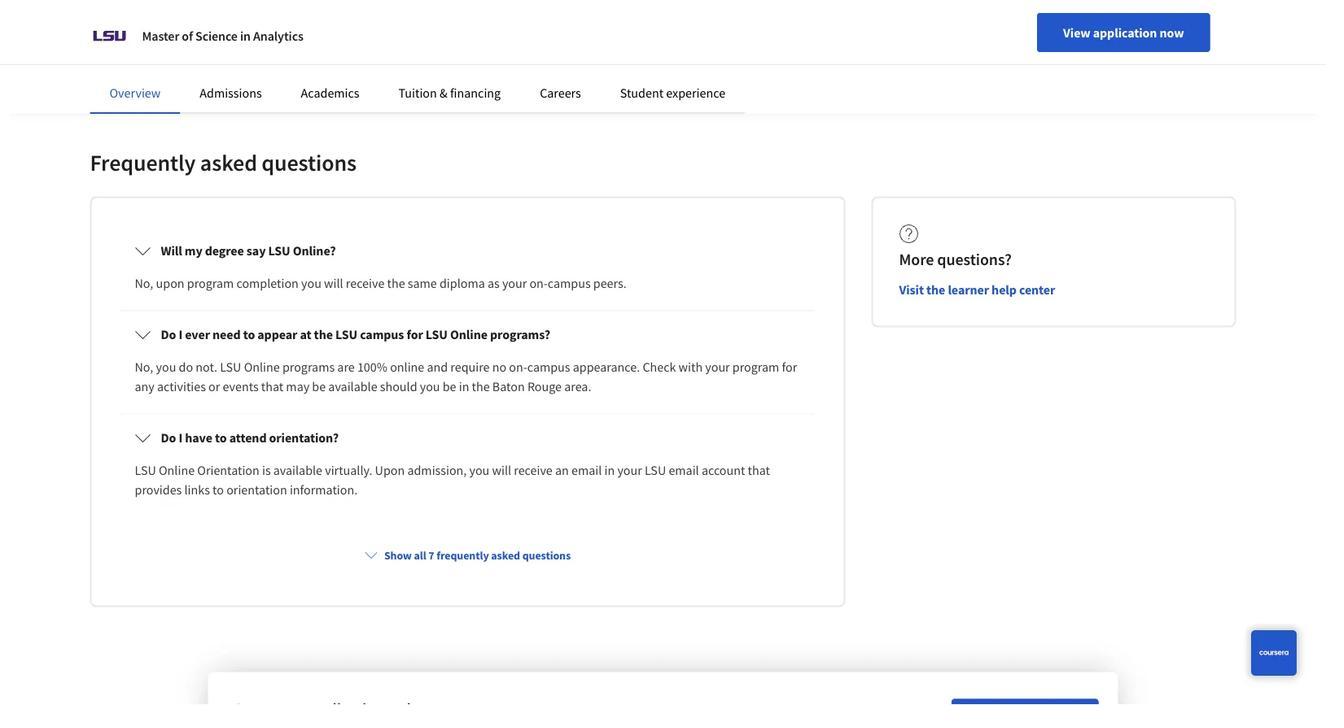 Task type: locate. For each thing, give the bounding box(es) containing it.
do left ever
[[161, 327, 176, 343]]

1 no, from the top
[[135, 275, 153, 292]]

for inside dropdown button
[[407, 327, 423, 343]]

program
[[187, 275, 234, 292], [733, 359, 779, 376]]

2 horizontal spatial in
[[604, 463, 615, 479]]

that left may
[[261, 379, 283, 395]]

2 vertical spatial online
[[159, 463, 195, 479]]

0 horizontal spatial be
[[312, 379, 326, 395]]

information.
[[290, 482, 358, 498]]

0 horizontal spatial learn
[[108, 9, 140, 25]]

1 2023 from the left
[[169, 36, 192, 51]]

online up require
[[450, 327, 488, 343]]

1 horizontal spatial more
[[1017, 9, 1047, 25]]

more for 28,
[[143, 9, 173, 25]]

at
[[300, 327, 311, 343]]

learn more link
[[108, 9, 173, 25], [982, 9, 1047, 25]]

2 learn more from the left
[[982, 9, 1047, 25]]

tuition & financing
[[399, 85, 501, 101]]

no, left 'upon'
[[135, 275, 153, 292]]

lsu up 'are'
[[335, 327, 357, 343]]

do i ever need to appear at the lsu campus for lsu online programs?
[[161, 327, 550, 343]]

orientation
[[226, 482, 287, 498]]

1 vertical spatial for
[[782, 359, 797, 376]]

on-
[[530, 275, 548, 292], [509, 359, 527, 376]]

1 vertical spatial on-
[[509, 359, 527, 376]]

1 be from the left
[[312, 379, 326, 395]]

no, for no, upon program completion you will receive the same diploma as your on-campus peers.
[[135, 275, 153, 292]]

1 vertical spatial program
[[733, 359, 779, 376]]

learn more link up master
[[108, 9, 173, 25]]

are
[[337, 359, 355, 376]]

appear
[[257, 327, 297, 343]]

6,
[[1027, 36, 1036, 51]]

learn more up february 6, 2023
[[982, 9, 1047, 25]]

show
[[384, 548, 412, 563]]

degree
[[205, 243, 244, 259]]

0 horizontal spatial more
[[143, 9, 173, 25]]

upon
[[156, 275, 184, 292]]

0 vertical spatial online
[[450, 327, 488, 343]]

asked right frequently
[[491, 548, 520, 563]]

in inside lsu online orientation is available virtually. upon admission, you will receive an email in your lsu email account that provides links to orientation information.
[[604, 463, 615, 479]]

2 do from the top
[[161, 430, 176, 446]]

no,
[[135, 275, 153, 292], [135, 359, 153, 376]]

email right an
[[572, 463, 602, 479]]

on- inside no, you do not. lsu online programs are 100% online and require no on-campus appearance. check with your program for any activities or events that may be available should you be in the baton rouge area.
[[509, 359, 527, 376]]

receive up do i ever need to appear at the lsu campus for lsu online programs?
[[346, 275, 385, 292]]

will down online?
[[324, 275, 343, 292]]

1 vertical spatial your
[[705, 359, 730, 376]]

do for do i have to attend orientation?
[[161, 430, 176, 446]]

you down and
[[420, 379, 440, 395]]

1 horizontal spatial learn more
[[982, 9, 1047, 25]]

1 learn more from the left
[[108, 9, 173, 25]]

the inside dropdown button
[[314, 327, 333, 343]]

2 no, from the top
[[135, 359, 153, 376]]

learn up february 28, 2023
[[108, 9, 140, 25]]

0 horizontal spatial receive
[[346, 275, 385, 292]]

1 horizontal spatial that
[[748, 463, 770, 479]]

2023 right 28,
[[169, 36, 192, 51]]

you down do i have to attend orientation? dropdown button
[[469, 463, 490, 479]]

2 more from the left
[[1017, 9, 1047, 25]]

campus
[[548, 275, 591, 292], [360, 327, 404, 343], [527, 359, 570, 376]]

receive left an
[[514, 463, 553, 479]]

0 horizontal spatial email
[[572, 463, 602, 479]]

0 vertical spatial your
[[502, 275, 527, 292]]

2 vertical spatial in
[[604, 463, 615, 479]]

require
[[451, 359, 490, 376]]

1 vertical spatial no,
[[135, 359, 153, 376]]

0 vertical spatial i
[[179, 327, 182, 343]]

2 vertical spatial to
[[213, 482, 224, 498]]

0 horizontal spatial your
[[502, 275, 527, 292]]

louisiana state university logo image
[[90, 16, 129, 55]]

0 horizontal spatial will
[[324, 275, 343, 292]]

1 february from the left
[[108, 36, 151, 51]]

0 horizontal spatial for
[[407, 327, 423, 343]]

lsu
[[268, 243, 290, 259], [335, 327, 357, 343], [426, 327, 448, 343], [220, 359, 241, 376], [135, 463, 156, 479], [645, 463, 666, 479]]

not.
[[196, 359, 217, 376]]

1 vertical spatial available
[[273, 463, 322, 479]]

your right an
[[617, 463, 642, 479]]

online
[[390, 359, 424, 376]]

lsu online orientation is available virtually. upon admission, you will receive an email in your lsu email account that provides links to orientation information.
[[135, 463, 770, 498]]

my
[[185, 243, 202, 259]]

1 horizontal spatial learn more link
[[982, 9, 1047, 25]]

that inside lsu online orientation is available virtually. upon admission, you will receive an email in your lsu email account that provides links to orientation information.
[[748, 463, 770, 479]]

february
[[108, 36, 151, 51], [982, 36, 1025, 51]]

no, up any
[[135, 359, 153, 376]]

the
[[387, 275, 405, 292], [927, 282, 945, 298], [314, 327, 333, 343], [472, 379, 490, 395]]

2 i from the top
[[179, 430, 182, 446]]

do i ever need to appear at the lsu campus for lsu online programs? button
[[122, 312, 814, 358]]

0 vertical spatial available
[[328, 379, 377, 395]]

your
[[502, 275, 527, 292], [705, 359, 730, 376], [617, 463, 642, 479]]

learn
[[108, 9, 140, 25], [982, 9, 1015, 25]]

2023 for february 28, 2023
[[169, 36, 192, 51]]

28,
[[153, 36, 167, 51]]

experience
[[666, 85, 725, 101]]

i left ever
[[179, 327, 182, 343]]

on- right no
[[509, 359, 527, 376]]

0 vertical spatial for
[[407, 327, 423, 343]]

campus up 100%
[[360, 327, 404, 343]]

do
[[161, 327, 176, 343], [161, 430, 176, 446]]

7
[[428, 548, 434, 563]]

0 horizontal spatial online
[[159, 463, 195, 479]]

program down degree
[[187, 275, 234, 292]]

2 learn more link from the left
[[982, 9, 1047, 25]]

analytics
[[253, 28, 303, 44]]

0 horizontal spatial available
[[273, 463, 322, 479]]

learn more for 28,
[[108, 9, 173, 25]]

you inside lsu online orientation is available virtually. upon admission, you will receive an email in your lsu email account that provides links to orientation information.
[[469, 463, 490, 479]]

0 vertical spatial asked
[[200, 148, 257, 176]]

lsu up and
[[426, 327, 448, 343]]

no, upon program completion you will receive the same diploma as your on-campus peers.
[[135, 275, 627, 292]]

1 vertical spatial that
[[748, 463, 770, 479]]

and
[[427, 359, 448, 376]]

0 horizontal spatial that
[[261, 379, 283, 395]]

1 vertical spatial in
[[459, 379, 469, 395]]

0 horizontal spatial on-
[[509, 359, 527, 376]]

0 horizontal spatial in
[[240, 28, 251, 44]]

0 vertical spatial do
[[161, 327, 176, 343]]

online inside no, you do not. lsu online programs are 100% online and require no on-campus appearance. check with your program for any activities or events that may be available should you be in the baton rouge area.
[[244, 359, 280, 376]]

1 vertical spatial online
[[244, 359, 280, 376]]

lsu up events
[[220, 359, 241, 376]]

more
[[899, 249, 934, 269]]

to right the links
[[213, 482, 224, 498]]

more up master
[[143, 9, 173, 25]]

1 horizontal spatial questions
[[522, 548, 571, 563]]

online
[[450, 327, 488, 343], [244, 359, 280, 376], [159, 463, 195, 479]]

available inside lsu online orientation is available virtually. upon admission, you will receive an email in your lsu email account that provides links to orientation information.
[[273, 463, 322, 479]]

will inside lsu online orientation is available virtually. upon admission, you will receive an email in your lsu email account that provides links to orientation information.
[[492, 463, 511, 479]]

admissions
[[200, 85, 262, 101]]

available inside no, you do not. lsu online programs are 100% online and require no on-campus appearance. check with your program for any activities or events that may be available should you be in the baton rouge area.
[[328, 379, 377, 395]]

0 vertical spatial no,
[[135, 275, 153, 292]]

in down require
[[459, 379, 469, 395]]

asked down the admissions on the top left of page
[[200, 148, 257, 176]]

0 vertical spatial on-
[[530, 275, 548, 292]]

program right with
[[733, 359, 779, 376]]

in right science
[[240, 28, 251, 44]]

i left have at the bottom of the page
[[179, 430, 182, 446]]

on- right as
[[530, 275, 548, 292]]

2 learn from the left
[[982, 9, 1015, 25]]

will my degree say lsu online? button
[[122, 228, 814, 274]]

to right need
[[243, 327, 255, 343]]

visit the learner help center link
[[899, 280, 1055, 300]]

available right the is
[[273, 463, 322, 479]]

online up events
[[244, 359, 280, 376]]

1 horizontal spatial receive
[[514, 463, 553, 479]]

more for 6,
[[1017, 9, 1047, 25]]

0 vertical spatial questions
[[262, 148, 357, 176]]

1 horizontal spatial for
[[782, 359, 797, 376]]

february 28, 2023
[[108, 36, 192, 51]]

1 vertical spatial i
[[179, 430, 182, 446]]

1 more from the left
[[143, 9, 173, 25]]

the right at
[[314, 327, 333, 343]]

1 learn from the left
[[108, 9, 140, 25]]

asked
[[200, 148, 257, 176], [491, 548, 520, 563]]

financing
[[450, 85, 501, 101]]

i
[[179, 327, 182, 343], [179, 430, 182, 446]]

learn up february 6, 2023
[[982, 9, 1015, 25]]

more up 6,
[[1017, 9, 1047, 25]]

you
[[301, 275, 321, 292], [156, 359, 176, 376], [420, 379, 440, 395], [469, 463, 490, 479]]

1 vertical spatial asked
[[491, 548, 520, 563]]

lsu up provides
[[135, 463, 156, 479]]

1 horizontal spatial email
[[669, 463, 699, 479]]

1 vertical spatial do
[[161, 430, 176, 446]]

i for ever
[[179, 327, 182, 343]]

in
[[240, 28, 251, 44], [459, 379, 469, 395], [604, 463, 615, 479]]

1 horizontal spatial be
[[443, 379, 456, 395]]

tuition & financing link
[[399, 85, 501, 101]]

lsu right the say
[[268, 243, 290, 259]]

to
[[243, 327, 255, 343], [215, 430, 227, 446], [213, 482, 224, 498]]

master
[[142, 28, 179, 44]]

2 horizontal spatial your
[[705, 359, 730, 376]]

learn for february 6, 2023
[[982, 9, 1015, 25]]

0 horizontal spatial february
[[108, 36, 151, 51]]

learn more link up february 6, 2023
[[982, 9, 1047, 25]]

no, for no, you do not. lsu online programs are 100% online and require no on-campus appearance. check with your program for any activities or events that may be available should you be in the baton rouge area.
[[135, 359, 153, 376]]

0 horizontal spatial learn more link
[[108, 9, 173, 25]]

available down 'are'
[[328, 379, 377, 395]]

be right may
[[312, 379, 326, 395]]

activities
[[157, 379, 206, 395]]

0 horizontal spatial 2023
[[169, 36, 192, 51]]

1 horizontal spatial 2023
[[1038, 36, 1061, 51]]

0 vertical spatial will
[[324, 275, 343, 292]]

in right an
[[604, 463, 615, 479]]

1 do from the top
[[161, 327, 176, 343]]

that right account
[[748, 463, 770, 479]]

tuition
[[399, 85, 437, 101]]

asked inside dropdown button
[[491, 548, 520, 563]]

questions?
[[937, 249, 1012, 269]]

2023 right 6,
[[1038, 36, 1061, 51]]

no, inside no, you do not. lsu online programs are 100% online and require no on-campus appearance. check with your program for any activities or events that may be available should you be in the baton rouge area.
[[135, 359, 153, 376]]

virtually.
[[325, 463, 372, 479]]

upon
[[375, 463, 405, 479]]

careers
[[540, 85, 581, 101]]

2 vertical spatial campus
[[527, 359, 570, 376]]

you left do
[[156, 359, 176, 376]]

1 horizontal spatial your
[[617, 463, 642, 479]]

february left 28,
[[108, 36, 151, 51]]

your right with
[[705, 359, 730, 376]]

be
[[312, 379, 326, 395], [443, 379, 456, 395]]

1 vertical spatial to
[[215, 430, 227, 446]]

student experience link
[[620, 85, 725, 101]]

2 horizontal spatial online
[[450, 327, 488, 343]]

1 horizontal spatial will
[[492, 463, 511, 479]]

of
[[182, 28, 193, 44]]

same
[[408, 275, 437, 292]]

1 learn more link from the left
[[108, 9, 173, 25]]

1 horizontal spatial program
[[733, 359, 779, 376]]

1 horizontal spatial learn
[[982, 9, 1015, 25]]

application
[[1093, 24, 1157, 41]]

&
[[440, 85, 448, 101]]

do left have at the bottom of the page
[[161, 430, 176, 446]]

email left account
[[669, 463, 699, 479]]

2 vertical spatial your
[[617, 463, 642, 479]]

campus inside dropdown button
[[360, 327, 404, 343]]

1 vertical spatial will
[[492, 463, 511, 479]]

rouge
[[527, 379, 562, 395]]

1 i from the top
[[179, 327, 182, 343]]

1 vertical spatial campus
[[360, 327, 404, 343]]

learn more up master
[[108, 9, 173, 25]]

0 vertical spatial program
[[187, 275, 234, 292]]

1 vertical spatial receive
[[514, 463, 553, 479]]

2 2023 from the left
[[1038, 36, 1061, 51]]

0 vertical spatial that
[[261, 379, 283, 395]]

learn for february 28, 2023
[[108, 9, 140, 25]]

2 february from the left
[[982, 36, 1025, 51]]

1 vertical spatial questions
[[522, 548, 571, 563]]

orientation?
[[269, 430, 339, 446]]

for
[[407, 327, 423, 343], [782, 359, 797, 376]]

your right as
[[502, 275, 527, 292]]

february left 6,
[[982, 36, 1025, 51]]

will down do i have to attend orientation? dropdown button
[[492, 463, 511, 479]]

will
[[324, 275, 343, 292], [492, 463, 511, 479]]

be down and
[[443, 379, 456, 395]]

1 horizontal spatial available
[[328, 379, 377, 395]]

online inside dropdown button
[[450, 327, 488, 343]]

online up provides
[[159, 463, 195, 479]]

to right have at the bottom of the page
[[215, 430, 227, 446]]

the down require
[[472, 379, 490, 395]]

campus up rouge
[[527, 359, 570, 376]]

1 horizontal spatial in
[[459, 379, 469, 395]]

campus left peers.
[[548, 275, 591, 292]]

provides
[[135, 482, 182, 498]]

1 horizontal spatial online
[[244, 359, 280, 376]]

1 horizontal spatial asked
[[491, 548, 520, 563]]

learn more
[[108, 9, 173, 25], [982, 9, 1047, 25]]

1 horizontal spatial february
[[982, 36, 1025, 51]]

0 horizontal spatial learn more
[[108, 9, 173, 25]]

do i have to attend orientation?
[[161, 430, 339, 446]]



Task type: describe. For each thing, give the bounding box(es) containing it.
online inside lsu online orientation is available virtually. upon admission, you will receive an email in your lsu email account that provides links to orientation information.
[[159, 463, 195, 479]]

orientation
[[197, 463, 260, 479]]

learn more for 6,
[[982, 9, 1047, 25]]

collapsed list
[[118, 224, 818, 521]]

academics link
[[301, 85, 359, 101]]

show all 7 frequently asked questions
[[384, 548, 571, 563]]

is
[[262, 463, 271, 479]]

careers link
[[540, 85, 581, 101]]

may
[[286, 379, 310, 395]]

view application now button
[[1037, 13, 1210, 52]]

program inside no, you do not. lsu online programs are 100% online and require no on-campus appearance. check with your program for any activities or events that may be available should you be in the baton rouge area.
[[733, 359, 779, 376]]

for inside no, you do not. lsu online programs are 100% online and require no on-campus appearance. check with your program for any activities or events that may be available should you be in the baton rouge area.
[[782, 359, 797, 376]]

overview link
[[110, 85, 161, 101]]

peers.
[[593, 275, 627, 292]]

any
[[135, 379, 155, 395]]

0 vertical spatial receive
[[346, 275, 385, 292]]

completion
[[236, 275, 299, 292]]

2023 for february 6, 2023
[[1038, 36, 1061, 51]]

center
[[1019, 282, 1055, 298]]

will my degree say lsu online?
[[161, 243, 336, 259]]

do for do i ever need to appear at the lsu campus for lsu online programs?
[[161, 327, 176, 343]]

2 be from the left
[[443, 379, 456, 395]]

account
[[702, 463, 745, 479]]

february for february 28, 2023
[[108, 36, 151, 51]]

all
[[414, 548, 426, 563]]

that inside no, you do not. lsu online programs are 100% online and require no on-campus appearance. check with your program for any activities or events that may be available should you be in the baton rouge area.
[[261, 379, 283, 395]]

science
[[195, 28, 238, 44]]

0 horizontal spatial program
[[187, 275, 234, 292]]

say
[[247, 243, 266, 259]]

ever
[[185, 327, 210, 343]]

receive inside lsu online orientation is available virtually. upon admission, you will receive an email in your lsu email account that provides links to orientation information.
[[514, 463, 553, 479]]

more questions?
[[899, 249, 1012, 269]]

0 vertical spatial to
[[243, 327, 255, 343]]

do
[[179, 359, 193, 376]]

your inside lsu online orientation is available virtually. upon admission, you will receive an email in your lsu email account that provides links to orientation information.
[[617, 463, 642, 479]]

show all 7 frequently asked questions button
[[358, 541, 577, 570]]

you down online?
[[301, 275, 321, 292]]

do i have to attend orientation? button
[[122, 415, 814, 461]]

view
[[1063, 24, 1091, 41]]

events
[[223, 379, 259, 395]]

master of science in analytics
[[142, 28, 303, 44]]

learner
[[948, 282, 989, 298]]

visit
[[899, 282, 924, 298]]

1 email from the left
[[572, 463, 602, 479]]

lsu inside no, you do not. lsu online programs are 100% online and require no on-campus appearance. check with your program for any activities or events that may be available should you be in the baton rouge area.
[[220, 359, 241, 376]]

2 email from the left
[[669, 463, 699, 479]]

help
[[992, 282, 1017, 298]]

frequently
[[90, 148, 196, 176]]

the inside no, you do not. lsu online programs are 100% online and require no on-campus appearance. check with your program for any activities or events that may be available should you be in the baton rouge area.
[[472, 379, 490, 395]]

your inside no, you do not. lsu online programs are 100% online and require no on-campus appearance. check with your program for any activities or events that may be available should you be in the baton rouge area.
[[705, 359, 730, 376]]

links
[[184, 482, 210, 498]]

no
[[492, 359, 507, 376]]

student experience
[[620, 85, 725, 101]]

online?
[[293, 243, 336, 259]]

learn more link for 28,
[[108, 9, 173, 25]]

academics
[[301, 85, 359, 101]]

1 horizontal spatial on-
[[530, 275, 548, 292]]

appearance.
[[573, 359, 640, 376]]

student
[[620, 85, 664, 101]]

now
[[1160, 24, 1184, 41]]

learn more link for 6,
[[982, 9, 1047, 25]]

will
[[161, 243, 182, 259]]

february for february 6, 2023
[[982, 36, 1025, 51]]

diploma
[[440, 275, 485, 292]]

lsu left account
[[645, 463, 666, 479]]

0 vertical spatial in
[[240, 28, 251, 44]]

baton
[[492, 379, 525, 395]]

february 6, 2023
[[982, 36, 1061, 51]]

no, you do not. lsu online programs are 100% online and require no on-campus appearance. check with your program for any activities or events that may be available should you be in the baton rouge area.
[[135, 359, 797, 395]]

admission,
[[407, 463, 467, 479]]

in inside no, you do not. lsu online programs are 100% online and require no on-campus appearance. check with your program for any activities or events that may be available should you be in the baton rouge area.
[[459, 379, 469, 395]]

i for have
[[179, 430, 182, 446]]

with
[[679, 359, 703, 376]]

the left same
[[387, 275, 405, 292]]

frequently
[[437, 548, 489, 563]]

questions inside dropdown button
[[522, 548, 571, 563]]

an
[[555, 463, 569, 479]]

100%
[[357, 359, 387, 376]]

the right visit
[[927, 282, 945, 298]]

need
[[213, 327, 241, 343]]

view application now
[[1063, 24, 1184, 41]]

visit the learner help center
[[899, 282, 1055, 298]]

0 vertical spatial campus
[[548, 275, 591, 292]]

check
[[643, 359, 676, 376]]

0 horizontal spatial asked
[[200, 148, 257, 176]]

programs?
[[490, 327, 550, 343]]

or
[[209, 379, 220, 395]]

have
[[185, 430, 212, 446]]

admissions link
[[200, 85, 262, 101]]

0 horizontal spatial questions
[[262, 148, 357, 176]]

overview
[[110, 85, 161, 101]]

to inside lsu online orientation is available virtually. upon admission, you will receive an email in your lsu email account that provides links to orientation information.
[[213, 482, 224, 498]]

should
[[380, 379, 417, 395]]

area.
[[564, 379, 591, 395]]

campus inside no, you do not. lsu online programs are 100% online and require no on-campus appearance. check with your program for any activities or events that may be available should you be in the baton rouge area.
[[527, 359, 570, 376]]

as
[[488, 275, 500, 292]]



Task type: vqa. For each thing, say whether or not it's contained in the screenshot.
statistical within the Progress your career with advanced job-relevant skills You'll study foundational courses in data science and statistics before moving on to more advanced topics including linear modeling, Bayesian statistics and statistical computing.
no



